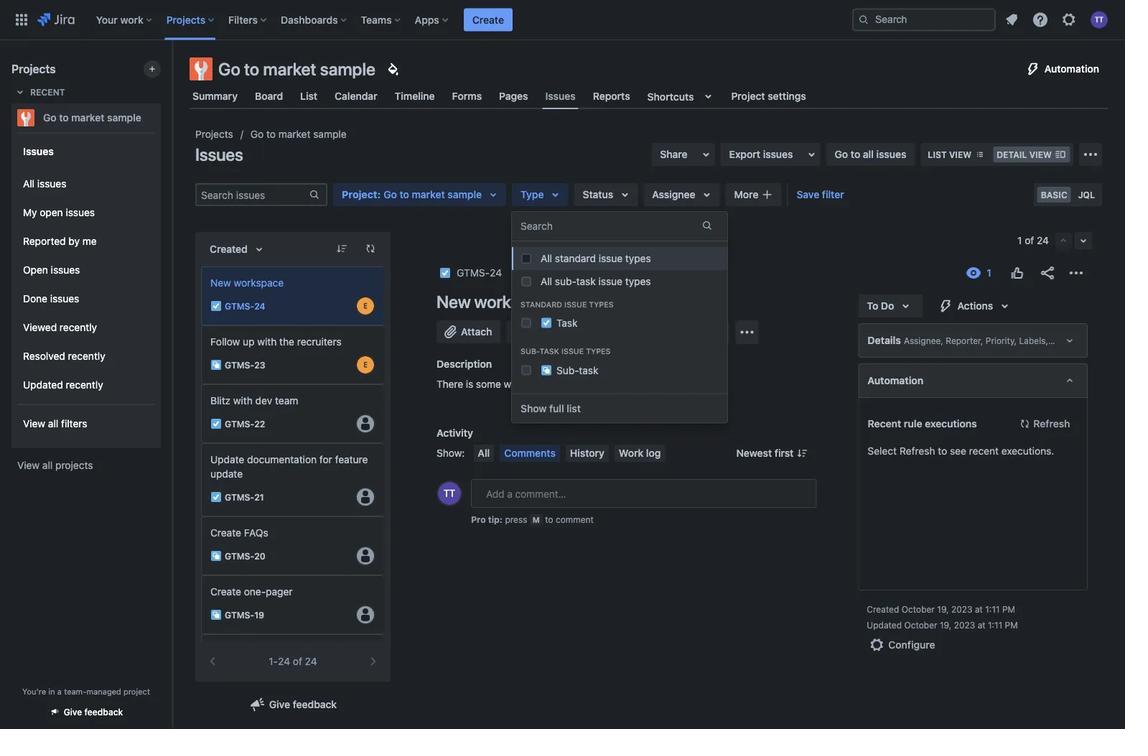 Task type: locate. For each thing, give the bounding box(es) containing it.
create button
[[464, 8, 513, 31]]

market up 'all issues' link
[[71, 112, 105, 124]]

create for create one-pager
[[210, 586, 241, 598]]

all left filters
[[48, 418, 58, 430]]

1 horizontal spatial with
[[257, 336, 277, 348]]

all issues link
[[17, 170, 155, 198]]

workspace down order by icon
[[234, 277, 284, 289]]

your profile and settings image
[[1091, 11, 1108, 28]]

with left dev
[[233, 395, 253, 407]]

sub-task element containing create one-pager
[[201, 575, 385, 634]]

sub-task element containing create faqs
[[201, 516, 385, 575]]

view for detail view
[[1030, 149, 1052, 159]]

issues up the viewed recently
[[50, 293, 79, 305]]

0 horizontal spatial feedback
[[84, 707, 123, 717]]

go to market sample link down list link
[[251, 126, 347, 143]]

tab list containing issues
[[181, 83, 1117, 109]]

task image
[[440, 267, 451, 279], [210, 300, 222, 312]]

to down the recent
[[59, 112, 69, 124]]

2 view from the left
[[1030, 149, 1052, 159]]

23
[[254, 360, 265, 370]]

gtms- down create one-pager at the bottom left
[[225, 610, 254, 620]]

1 view from the left
[[950, 149, 972, 159]]

workspace down copy link to issue icon
[[474, 292, 556, 312]]

create for create faqs
[[210, 527, 241, 539]]

gtms-23
[[225, 360, 265, 370]]

0 horizontal spatial work
[[120, 14, 143, 25]]

1 horizontal spatial a
[[553, 326, 558, 338]]

all right open export issues dropdown image
[[863, 148, 874, 160]]

work inside dropdown button
[[120, 14, 143, 25]]

1 horizontal spatial task image
[[440, 267, 451, 279]]

dashboards button
[[277, 8, 352, 31]]

go down board 'link'
[[251, 128, 264, 140]]

give down team-
[[64, 707, 82, 717]]

1 vertical spatial go to market sample
[[43, 112, 141, 124]]

pages
[[499, 90, 528, 102]]

1 horizontal spatial issues
[[195, 144, 243, 164]]

open issues link
[[17, 256, 155, 284]]

view inside group
[[23, 418, 45, 430]]

0 horizontal spatial automation
[[868, 375, 924, 386]]

there is some work to do!
[[437, 378, 555, 390]]

task image
[[210, 418, 222, 430], [210, 491, 222, 503]]

project inside 'tab list'
[[732, 90, 765, 102]]

list inside 'tab list'
[[300, 90, 318, 102]]

2 vertical spatial go to market sample
[[251, 128, 347, 140]]

give for leftmost the give feedback button
[[64, 707, 82, 717]]

my open issues
[[23, 207, 95, 218]]

0 vertical spatial project
[[732, 90, 765, 102]]

banner
[[0, 0, 1126, 40]]

sample left type
[[448, 189, 482, 200]]

a right in
[[57, 687, 62, 696]]

press
[[505, 514, 528, 524]]

1 vertical spatial recently
[[68, 350, 105, 362]]

child
[[561, 326, 584, 338]]

0 vertical spatial sub-
[[521, 347, 540, 356]]

issues up "open"
[[37, 178, 66, 190]]

vote options: no one has voted for this issue yet. image
[[1009, 264, 1026, 282]]

all for projects
[[42, 459, 53, 471]]

created left order by icon
[[210, 243, 248, 255]]

0 vertical spatial a
[[553, 326, 558, 338]]

issues for open issues
[[51, 264, 80, 276]]

1 vertical spatial of
[[293, 655, 302, 667]]

automation inside button
[[1045, 63, 1100, 75]]

with right up
[[257, 336, 277, 348]]

task element containing update documentation for feature update
[[201, 443, 385, 516]]

2 vertical spatial task
[[579, 364, 599, 376]]

eloisefrancis23 image for new workspace
[[357, 297, 374, 315]]

sort descending image
[[336, 243, 348, 254]]

0 horizontal spatial project
[[342, 189, 377, 200]]

1 horizontal spatial new workspace
[[437, 292, 556, 312]]

2 task image from the top
[[210, 491, 222, 503]]

all
[[863, 148, 874, 160], [48, 418, 58, 430], [42, 459, 53, 471]]

project up 'refresh' icon
[[342, 189, 377, 200]]

all inside group
[[23, 178, 35, 190]]

blitz with dev team
[[210, 395, 298, 407]]

sub- down add
[[521, 347, 540, 356]]

view left detail
[[950, 149, 972, 159]]

copy link to issue image
[[499, 266, 511, 278]]

log
[[646, 447, 661, 459]]

0 horizontal spatial updated
[[23, 379, 63, 391]]

a right add
[[553, 326, 558, 338]]

0 horizontal spatial created
[[210, 243, 248, 255]]

sub- for sub-task
[[557, 364, 579, 376]]

create for create
[[473, 14, 504, 25]]

open
[[23, 264, 48, 276]]

work log
[[619, 447, 661, 459]]

1 horizontal spatial automation
[[1045, 63, 1100, 75]]

0 horizontal spatial view
[[950, 149, 972, 159]]

2 vertical spatial create
[[210, 586, 241, 598]]

1 vertical spatial create
[[210, 527, 241, 539]]

addicon image
[[762, 189, 773, 200]]

actions image
[[1068, 264, 1085, 282]]

issues down 'reported by me'
[[51, 264, 80, 276]]

0 vertical spatial task image
[[210, 418, 222, 430]]

1:11
[[986, 604, 1000, 614], [988, 620, 1003, 630]]

1 vertical spatial new
[[437, 292, 471, 312]]

your work
[[96, 14, 143, 25]]

teams
[[361, 14, 392, 25]]

details element
[[859, 323, 1088, 358]]

issues inside button
[[763, 148, 793, 160]]

resolved
[[23, 350, 65, 362]]

view left filters
[[23, 418, 45, 430]]

gtms- down create faqs at the bottom of the page
[[225, 551, 254, 561]]

viewed
[[23, 322, 57, 333]]

all inside view all filters link
[[48, 418, 58, 430]]

0 horizontal spatial sub-
[[521, 347, 540, 356]]

go to market sample link down the recent
[[11, 103, 155, 132]]

teams button
[[357, 8, 406, 31]]

issues for all issues
[[37, 178, 66, 190]]

all inside the view all projects link
[[42, 459, 53, 471]]

created inside created october 19, 2023 at 1:11 pm updated october 19, 2023 at 1:11 pm
[[867, 604, 900, 614]]

issues right export
[[763, 148, 793, 160]]

eloisefrancis23 image for follow up with the recruiters
[[357, 356, 374, 374]]

settings image
[[1061, 11, 1078, 28]]

0 vertical spatial updated
[[23, 379, 63, 391]]

sub task image left gtms-19
[[210, 609, 222, 621]]

sub- down sub-task issue types
[[557, 364, 579, 376]]

24 up up
[[254, 301, 266, 311]]

follow
[[210, 336, 240, 348]]

updated
[[23, 379, 63, 391], [867, 620, 902, 630]]

1 vertical spatial eloisefrancis23 image
[[357, 356, 374, 374]]

filters button
[[224, 8, 272, 31]]

recently for resolved recently
[[68, 350, 105, 362]]

activity
[[437, 427, 473, 439]]

recruiters
[[297, 336, 342, 348]]

1 vertical spatial new workspace
[[437, 292, 556, 312]]

1 task image from the top
[[210, 418, 222, 430]]

gtms- for workspace
[[225, 301, 254, 311]]

0 horizontal spatial list
[[300, 90, 318, 102]]

1 vertical spatial list
[[928, 149, 947, 159]]

group
[[17, 132, 155, 447], [17, 165, 155, 404]]

list box
[[201, 266, 385, 729]]

the
[[279, 336, 294, 348]]

0 vertical spatial go to market sample
[[218, 59, 376, 79]]

Search issues text field
[[197, 185, 309, 205]]

all right show: in the bottom of the page
[[478, 447, 490, 459]]

team
[[275, 395, 298, 407]]

view right detail
[[1030, 149, 1052, 159]]

1 task element from the top
[[201, 266, 385, 325]]

projects down summary "link"
[[195, 128, 233, 140]]

to right m
[[545, 514, 553, 524]]

1 vertical spatial pm
[[1005, 620, 1018, 630]]

projects up the collapse recent projects image
[[11, 62, 56, 76]]

projects for projects link
[[195, 128, 233, 140]]

issue up all sub-task issue types
[[599, 252, 623, 264]]

description
[[437, 358, 492, 370]]

eloisefrancis23 image
[[357, 297, 374, 315], [357, 356, 374, 374]]

1 vertical spatial updated
[[867, 620, 902, 630]]

view
[[23, 418, 45, 430], [17, 459, 40, 471]]

1 horizontal spatial updated
[[867, 620, 902, 630]]

2 sub task image from the top
[[210, 550, 222, 562]]

gtms- up up
[[225, 301, 254, 311]]

give feedback button down 1-24 of 24
[[240, 693, 346, 716]]

all up the my
[[23, 178, 35, 190]]

task image down update
[[210, 491, 222, 503]]

type
[[521, 189, 544, 200]]

done issues
[[23, 293, 79, 305]]

2 group from the top
[[17, 165, 155, 404]]

do
[[881, 300, 895, 312]]

all left sub-
[[541, 275, 552, 287]]

automation down details
[[868, 375, 924, 386]]

view for view all projects
[[17, 459, 40, 471]]

jql
[[1079, 190, 1095, 200]]

None text field
[[521, 219, 523, 233]]

0 horizontal spatial new
[[210, 277, 231, 289]]

of
[[1025, 235, 1035, 246], [293, 655, 302, 667]]

to do button
[[859, 294, 923, 317]]

0 vertical spatial list
[[300, 90, 318, 102]]

0 vertical spatial recently
[[60, 322, 97, 333]]

notifications image
[[1003, 11, 1021, 28]]

updated up configure link
[[867, 620, 902, 630]]

recently for viewed recently
[[60, 322, 97, 333]]

task
[[577, 275, 596, 287], [540, 347, 559, 356], [579, 364, 599, 376]]

list
[[300, 90, 318, 102], [928, 149, 947, 159]]

menu bar containing all
[[471, 445, 668, 462]]

1 sub task image from the top
[[210, 359, 222, 371]]

1 vertical spatial sub task image
[[210, 550, 222, 562]]

view left projects
[[17, 459, 40, 471]]

gtms-24 up attach at the left
[[457, 267, 502, 279]]

at
[[975, 604, 983, 614], [978, 620, 986, 630]]

2 task element from the top
[[201, 384, 385, 443]]

1 eloisefrancis23 image from the top
[[357, 297, 374, 315]]

reported by me
[[23, 235, 97, 247]]

is
[[466, 378, 473, 390]]

all for filters
[[48, 418, 58, 430]]

types
[[626, 252, 651, 264], [625, 275, 651, 287], [589, 300, 614, 309], [586, 347, 611, 356]]

1 horizontal spatial created
[[867, 604, 900, 614]]

comment
[[556, 514, 594, 524]]

0 horizontal spatial task image
[[210, 300, 222, 312]]

1 vertical spatial view
[[17, 459, 40, 471]]

new workspace down the created dropdown button
[[210, 277, 284, 289]]

0 horizontal spatial gtms-24
[[225, 301, 266, 311]]

create left one-
[[210, 586, 241, 598]]

shortcuts
[[648, 90, 694, 102]]

1 horizontal spatial feedback
[[293, 699, 337, 710]]

detail view
[[997, 149, 1052, 159]]

sub-task element
[[201, 325, 385, 384], [201, 516, 385, 575], [201, 575, 385, 634], [201, 634, 385, 693]]

0 vertical spatial all
[[863, 148, 874, 160]]

newest first
[[737, 447, 794, 459]]

gtms-22
[[225, 419, 265, 429]]

order by image
[[251, 241, 268, 258]]

sub task image
[[210, 359, 222, 371], [210, 550, 222, 562], [210, 609, 222, 621]]

managed
[[87, 687, 121, 696]]

tab list
[[181, 83, 1117, 109]]

project left settings
[[732, 90, 765, 102]]

gtms- for faqs
[[225, 551, 254, 561]]

1 horizontal spatial sub-
[[557, 364, 579, 376]]

1 group from the top
[[17, 132, 155, 447]]

automation right the automation image
[[1045, 63, 1100, 75]]

filters
[[61, 418, 87, 430]]

newest first image
[[797, 447, 808, 459]]

banner containing your work
[[0, 0, 1126, 40]]

to
[[867, 300, 879, 312]]

create up gtms-20
[[210, 527, 241, 539]]

1 horizontal spatial give feedback button
[[240, 693, 346, 716]]

project settings link
[[729, 83, 809, 109]]

1 horizontal spatial project
[[732, 90, 765, 102]]

0 vertical spatial 2023
[[952, 604, 973, 614]]

feedback down managed
[[84, 707, 123, 717]]

all inside go to all issues link
[[863, 148, 874, 160]]

go to market sample down the recent
[[43, 112, 141, 124]]

task element
[[201, 266, 385, 325], [201, 384, 385, 443], [201, 443, 385, 516]]

issues up all issues
[[23, 145, 54, 157]]

link web pages and more image
[[707, 320, 730, 343]]

a inside add a child issue button
[[553, 326, 558, 338]]

0 horizontal spatial give
[[64, 707, 82, 717]]

2 vertical spatial sub task image
[[210, 609, 222, 621]]

timeline link
[[392, 83, 438, 109]]

search image
[[858, 14, 870, 25]]

create faqs
[[210, 527, 268, 539]]

2023
[[952, 604, 973, 614], [954, 620, 976, 630]]

create inside create button
[[473, 14, 504, 25]]

history
[[570, 447, 605, 459]]

list right board
[[300, 90, 318, 102]]

3 sub-task element from the top
[[201, 575, 385, 634]]

0 vertical spatial create
[[473, 14, 504, 25]]

1 vertical spatial 2023
[[954, 620, 976, 630]]

issues right pages
[[546, 90, 576, 102]]

viewed recently link
[[17, 313, 155, 342]]

task element containing new workspace
[[201, 266, 385, 325]]

assignee
[[652, 189, 696, 200]]

sidebar navigation image
[[157, 57, 188, 86]]

view for list view
[[950, 149, 972, 159]]

projects
[[166, 14, 206, 25], [11, 62, 56, 76], [195, 128, 233, 140]]

1 horizontal spatial give
[[269, 699, 290, 710]]

1 horizontal spatial gtms-24
[[457, 267, 502, 279]]

task down all standard issue types
[[577, 275, 596, 287]]

1 vertical spatial task image
[[210, 300, 222, 312]]

work
[[619, 447, 644, 459]]

sample up calendar
[[320, 59, 376, 79]]

1 vertical spatial at
[[978, 620, 986, 630]]

give down the 1-
[[269, 699, 290, 710]]

1 sub-task element from the top
[[201, 325, 385, 384]]

recently down 'done issues' link
[[60, 322, 97, 333]]

feedback for the give feedback button to the right
[[293, 699, 337, 710]]

created for created
[[210, 243, 248, 255]]

1 vertical spatial gtms-24
[[225, 301, 266, 311]]

2 sub-task element from the top
[[201, 516, 385, 575]]

2 vertical spatial projects
[[195, 128, 233, 140]]

1 horizontal spatial of
[[1025, 235, 1035, 246]]

go right open export issues dropdown image
[[835, 148, 848, 160]]

1 vertical spatial project
[[342, 189, 377, 200]]

export issues button
[[721, 143, 821, 166]]

primary element
[[9, 0, 853, 40]]

basic
[[1041, 190, 1068, 200]]

feedback
[[293, 699, 337, 710], [84, 707, 123, 717]]

all for all standard issue types
[[541, 252, 552, 264]]

projects up sidebar navigation icon
[[166, 14, 206, 25]]

task for sub-task issue types
[[540, 347, 559, 356]]

create right apps popup button
[[473, 14, 504, 25]]

0 vertical spatial created
[[210, 243, 248, 255]]

calendar
[[335, 90, 378, 102]]

1 vertical spatial sub-
[[557, 364, 579, 376]]

view all filters
[[23, 418, 87, 430]]

task image down 'blitz'
[[210, 418, 222, 430]]

refresh image
[[365, 243, 376, 254]]

sub task image for create one-pager
[[210, 609, 222, 621]]

gtms- down update
[[225, 492, 254, 502]]

new workspace down copy link to issue icon
[[437, 292, 556, 312]]

open share dialog image
[[698, 146, 715, 163]]

issues left the list view
[[877, 148, 907, 160]]

0 horizontal spatial new workspace
[[210, 277, 284, 289]]

1 vertical spatial created
[[867, 604, 900, 614]]

recently down the resolved recently link
[[66, 379, 103, 391]]

give feedback down you're in a team-managed project
[[64, 707, 123, 717]]

0 vertical spatial task image
[[440, 267, 451, 279]]

1 vertical spatial workspace
[[474, 292, 556, 312]]

0 horizontal spatial issues
[[23, 145, 54, 157]]

issue right child
[[587, 326, 611, 338]]

jira image
[[37, 11, 75, 28], [37, 11, 75, 28]]

of right the 1-
[[293, 655, 302, 667]]

with
[[257, 336, 277, 348], [233, 395, 253, 407]]

of right 1
[[1025, 235, 1035, 246]]

1 vertical spatial october
[[905, 620, 938, 630]]

open export issues dropdown image
[[803, 146, 821, 163]]

issues for export issues
[[763, 148, 793, 160]]

newest first button
[[728, 445, 817, 462]]

3 task element from the top
[[201, 443, 385, 516]]

created inside dropdown button
[[210, 243, 248, 255]]

task image left gtms-24 link at the top left
[[440, 267, 451, 279]]

1 horizontal spatial view
[[1030, 149, 1052, 159]]

1 vertical spatial task image
[[210, 491, 222, 503]]

2 vertical spatial all
[[42, 459, 53, 471]]

all left projects
[[42, 459, 53, 471]]

in
[[48, 687, 55, 696]]

0 vertical spatial work
[[120, 14, 143, 25]]

2 eloisefrancis23 image from the top
[[357, 356, 374, 374]]

projects inside dropdown button
[[166, 14, 206, 25]]

0 horizontal spatial workspace
[[234, 277, 284, 289]]

sub-
[[521, 347, 540, 356], [557, 364, 579, 376]]

recently down viewed recently link at the left top of page
[[68, 350, 105, 362]]

0 horizontal spatial a
[[57, 687, 62, 696]]

list view
[[928, 149, 972, 159]]

1 vertical spatial all
[[48, 418, 58, 430]]

gtms-21
[[225, 492, 264, 502]]

task image up follow
[[210, 300, 222, 312]]

done
[[23, 293, 47, 305]]

export
[[730, 148, 761, 160]]

list box containing new workspace
[[201, 266, 385, 729]]

gtms- down the blitz with dev team
[[225, 419, 254, 429]]

1 vertical spatial task
[[540, 347, 559, 356]]

sub task image for create faqs
[[210, 550, 222, 562]]

24 inside task element
[[254, 301, 266, 311]]

0 vertical spatial 1:11
[[986, 604, 1000, 614]]

work right your
[[120, 14, 143, 25]]

work log button
[[615, 445, 665, 462]]

to right open export issues dropdown image
[[851, 148, 861, 160]]

give feedback down 1-24 of 24
[[269, 699, 337, 710]]

24 up attach at the left
[[490, 267, 502, 279]]

gtms- for up
[[225, 360, 254, 370]]

3 sub task image from the top
[[210, 609, 222, 621]]

standard
[[521, 300, 562, 309]]

feedback down 1-24 of 24
[[293, 699, 337, 710]]

sub- for sub-task issue types
[[521, 347, 540, 356]]

configure
[[889, 639, 936, 651]]

all left standard
[[541, 252, 552, 264]]

0 horizontal spatial with
[[233, 395, 253, 407]]

market up list link
[[263, 59, 316, 79]]

feature
[[335, 454, 368, 465]]

sample left add to starred icon
[[107, 112, 141, 124]]

my
[[23, 207, 37, 218]]

new up attach button
[[437, 292, 471, 312]]

history button
[[566, 445, 609, 462]]

1 vertical spatial work
[[504, 378, 526, 390]]

tip:
[[488, 514, 503, 524]]

0 vertical spatial eloisefrancis23 image
[[357, 297, 374, 315]]

2 vertical spatial recently
[[66, 379, 103, 391]]

menu bar
[[471, 445, 668, 462]]

configure link
[[860, 634, 944, 657]]

to left "do!"
[[529, 378, 538, 390]]

task image for blitz with dev team
[[210, 418, 222, 430]]

project for project : go to market sample
[[342, 189, 377, 200]]

0 vertical spatial new workspace
[[210, 277, 284, 289]]



Task type: vqa. For each thing, say whether or not it's contained in the screenshot.
has
no



Task type: describe. For each thing, give the bounding box(es) containing it.
sub-task issue types
[[521, 347, 611, 356]]

attach button
[[437, 320, 501, 343]]

go down the recent
[[43, 112, 56, 124]]

1 vertical spatial 1:11
[[988, 620, 1003, 630]]

1 of 24
[[1018, 235, 1049, 246]]

1 vertical spatial automation
[[868, 375, 924, 386]]

pages link
[[496, 83, 531, 109]]

full
[[549, 402, 564, 414]]

m
[[533, 515, 540, 524]]

group containing all issues
[[17, 165, 155, 404]]

1 vertical spatial a
[[57, 687, 62, 696]]

assignee button
[[644, 183, 720, 206]]

create one-pager
[[210, 586, 293, 598]]

gtms-24 link
[[457, 264, 502, 282]]

pager
[[266, 586, 293, 598]]

all for all sub-task issue types
[[541, 275, 552, 287]]

market down list link
[[279, 128, 311, 140]]

import and bulk change issues image
[[1082, 146, 1100, 163]]

automation element
[[859, 363, 1088, 398]]

add app image
[[739, 324, 756, 341]]

updated inside created october 19, 2023 at 1:11 pm updated october 19, 2023 at 1:11 pm
[[867, 620, 902, 630]]

19
[[254, 610, 264, 620]]

appswitcher icon image
[[13, 11, 30, 28]]

reported by me link
[[17, 227, 155, 256]]

gtms- for one-
[[225, 610, 254, 620]]

0 vertical spatial pm
[[1003, 604, 1016, 614]]

to down board 'link'
[[266, 128, 276, 140]]

update
[[210, 454, 244, 465]]

gtms- for documentation
[[225, 492, 254, 502]]

reports link
[[590, 83, 633, 109]]

newest
[[737, 447, 772, 459]]

save filter button
[[788, 183, 853, 206]]

sample down list link
[[313, 128, 347, 140]]

2 horizontal spatial issues
[[546, 90, 576, 102]]

profile image of terry turtle image
[[438, 482, 461, 505]]

comments button
[[500, 445, 560, 462]]

add a child issue button
[[507, 320, 620, 343]]

apps button
[[411, 8, 454, 31]]

1 horizontal spatial new
[[437, 292, 471, 312]]

0 vertical spatial new
[[210, 277, 231, 289]]

24 right the 1-
[[305, 655, 317, 667]]

21
[[254, 492, 264, 502]]

save
[[797, 189, 820, 200]]

create project image
[[147, 63, 158, 75]]

task
[[557, 317, 578, 329]]

type button
[[512, 183, 569, 206]]

automation image
[[1025, 60, 1042, 78]]

go right the ':'
[[384, 189, 397, 200]]

standard
[[555, 252, 596, 264]]

forms
[[452, 90, 482, 102]]

types down all sub-task issue types
[[589, 300, 614, 309]]

documentation
[[247, 454, 317, 465]]

you're
[[22, 687, 46, 696]]

feedback for leftmost the give feedback button
[[84, 707, 123, 717]]

1 horizontal spatial go to market sample link
[[251, 126, 347, 143]]

actions
[[958, 300, 994, 312]]

add to starred image
[[157, 109, 174, 126]]

Add a comment… field
[[471, 479, 817, 508]]

for
[[320, 454, 332, 465]]

types up all sub-task issue types
[[626, 252, 651, 264]]

forms link
[[449, 83, 485, 109]]

issue down all standard issue types
[[599, 275, 623, 287]]

attach
[[461, 326, 492, 338]]

share image
[[1039, 264, 1057, 282]]

types down all standard issue types
[[625, 275, 651, 287]]

0 vertical spatial of
[[1025, 235, 1035, 246]]

1-24 of 24
[[269, 655, 317, 667]]

resolved recently link
[[17, 342, 155, 371]]

resolved recently
[[23, 350, 105, 362]]

market right the ':'
[[412, 189, 445, 200]]

show full list button
[[512, 397, 590, 420]]

give for the give feedback button to the right
[[269, 699, 290, 710]]

0 horizontal spatial give feedback
[[64, 707, 123, 717]]

summary
[[193, 90, 238, 102]]

0 vertical spatial october
[[902, 604, 935, 614]]

group containing issues
[[17, 132, 155, 447]]

show
[[521, 402, 547, 414]]

created for created october 19, 2023 at 1:11 pm updated october 19, 2023 at 1:11 pm
[[867, 604, 900, 614]]

pro tip: press m to comment
[[471, 514, 594, 524]]

do!
[[541, 378, 555, 390]]

go up summary
[[218, 59, 240, 79]]

one-
[[244, 586, 266, 598]]

22
[[254, 419, 265, 429]]

to do
[[867, 300, 895, 312]]

task image for update documentation for feature update
[[210, 491, 222, 503]]

go to market sample inside go to market sample link
[[43, 112, 141, 124]]

sub-task
[[557, 364, 599, 376]]

24 right 1
[[1037, 235, 1049, 246]]

actions button
[[929, 294, 1022, 317]]

0 vertical spatial 19,
[[938, 604, 949, 614]]

help image
[[1032, 11, 1049, 28]]

done issues link
[[17, 284, 155, 313]]

issues for done issues
[[50, 293, 79, 305]]

more
[[735, 189, 759, 200]]

updated recently
[[23, 379, 103, 391]]

issue inside button
[[587, 326, 611, 338]]

issues right "open"
[[66, 207, 95, 218]]

project : go to market sample
[[342, 189, 482, 200]]

some
[[476, 378, 501, 390]]

issue up task
[[565, 300, 587, 309]]

Search field
[[853, 8, 996, 31]]

types up 'sub-task'
[[586, 347, 611, 356]]

faqs
[[244, 527, 268, 539]]

team-
[[64, 687, 87, 696]]

projects link
[[195, 126, 233, 143]]

0 vertical spatial at
[[975, 604, 983, 614]]

all standard issue types
[[541, 252, 651, 264]]

view all filters link
[[17, 409, 155, 438]]

0 horizontal spatial give feedback button
[[41, 700, 132, 724]]

1 horizontal spatial work
[[504, 378, 526, 390]]

1 horizontal spatial give feedback
[[269, 699, 337, 710]]

task for sub-task
[[579, 364, 599, 376]]

my open issues link
[[17, 198, 155, 227]]

set background color image
[[384, 60, 401, 78]]

go to all issues
[[835, 148, 907, 160]]

issue up 'sub-task'
[[562, 347, 584, 356]]

dev
[[255, 395, 272, 407]]

apps
[[415, 14, 439, 25]]

sub-task element containing follow up with the recruiters
[[201, 325, 385, 384]]

0 horizontal spatial go to market sample link
[[11, 103, 155, 132]]

shortcuts button
[[645, 83, 720, 109]]

0 vertical spatial task
[[577, 275, 596, 287]]

you're in a team-managed project
[[22, 687, 150, 696]]

task element containing blitz with dev team
[[201, 384, 385, 443]]

1 vertical spatial projects
[[11, 62, 56, 76]]

projects for projects dropdown button
[[166, 14, 206, 25]]

gtms- for with
[[225, 419, 254, 429]]

settings
[[768, 90, 806, 102]]

1 vertical spatial 19,
[[940, 620, 952, 630]]

4 sub-task element from the top
[[201, 634, 385, 693]]

recent
[[30, 87, 65, 97]]

open
[[40, 207, 63, 218]]

sub task image for follow up with the recruiters
[[210, 359, 222, 371]]

project for project settings
[[732, 90, 765, 102]]

summary link
[[190, 83, 241, 109]]

to up board
[[244, 59, 259, 79]]

gtms- left copy link to issue icon
[[457, 267, 490, 279]]

collapse recent projects image
[[11, 83, 29, 101]]

0 vertical spatial with
[[257, 336, 277, 348]]

viewed recently
[[23, 322, 97, 333]]

0 vertical spatial gtms-24
[[457, 267, 502, 279]]

list for list
[[300, 90, 318, 102]]

new workspace inside task element
[[210, 277, 284, 289]]

24 down pager
[[278, 655, 290, 667]]

status
[[583, 189, 614, 200]]

there
[[437, 378, 463, 390]]

gtms-19
[[225, 610, 264, 620]]

view for view all filters
[[23, 418, 45, 430]]

me
[[82, 235, 97, 247]]

0 horizontal spatial of
[[293, 655, 302, 667]]

recently for updated recently
[[66, 379, 103, 391]]

up
[[243, 336, 255, 348]]

calendar link
[[332, 83, 380, 109]]

all inside button
[[478, 447, 490, 459]]

comments
[[504, 447, 556, 459]]

board link
[[252, 83, 286, 109]]

export issues
[[730, 148, 793, 160]]

all for all issues
[[23, 178, 35, 190]]

updated recently link
[[17, 371, 155, 399]]

to right the ':'
[[400, 189, 409, 200]]

1 horizontal spatial workspace
[[474, 292, 556, 312]]

list for list view
[[928, 149, 947, 159]]

follow up with the recruiters
[[210, 336, 342, 348]]

reported
[[23, 235, 66, 247]]

standard issue types
[[521, 300, 614, 309]]

all button
[[474, 445, 494, 462]]



